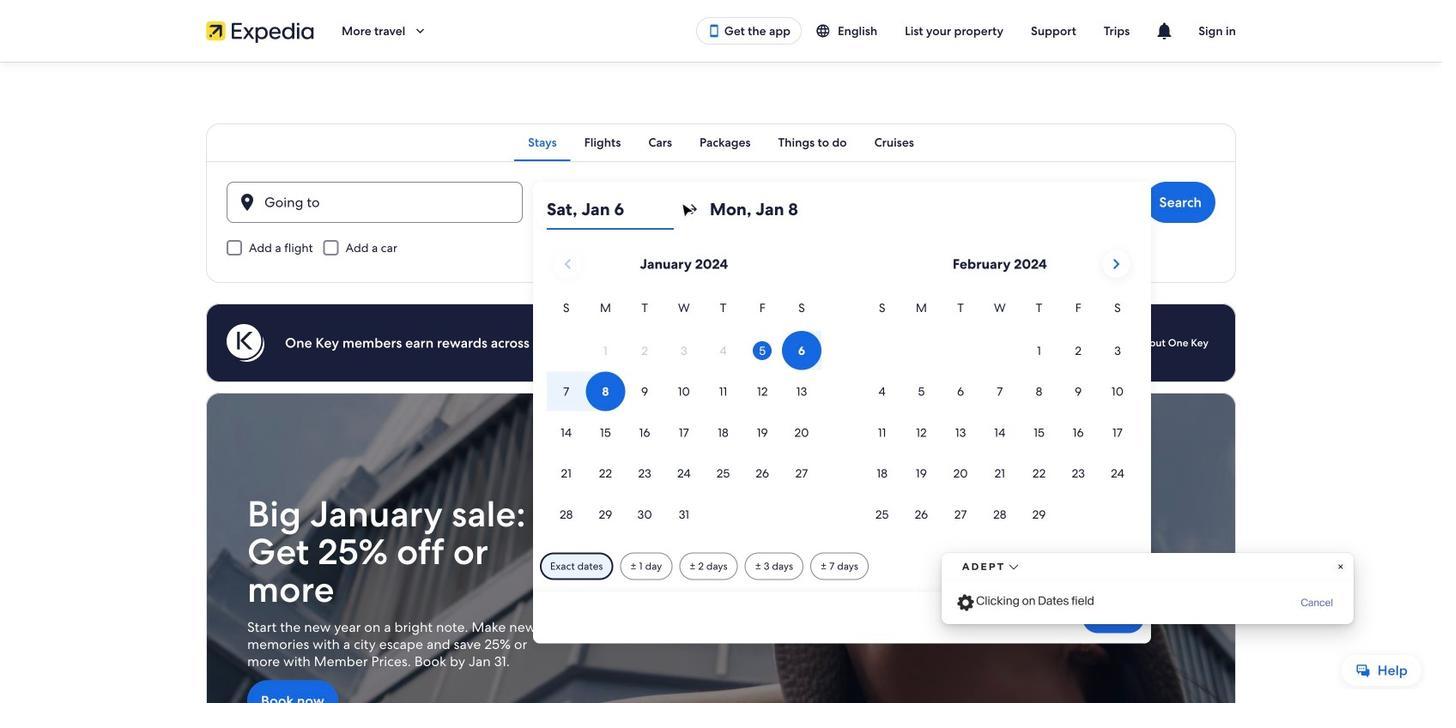 Task type: locate. For each thing, give the bounding box(es) containing it.
january 2024 element
[[547, 299, 821, 536]]

application
[[547, 244, 1137, 536]]

travel sale activities deals image
[[206, 393, 1236, 704]]

tab list
[[206, 124, 1236, 161]]

download the app button image
[[707, 24, 721, 38]]

main content
[[0, 62, 1442, 704]]

directional image
[[684, 202, 699, 217]]

previous month image
[[557, 254, 578, 275]]

february 2024 element
[[862, 299, 1137, 536]]

next month image
[[1106, 254, 1126, 275]]

communication center icon image
[[1154, 21, 1174, 41]]



Task type: describe. For each thing, give the bounding box(es) containing it.
expedia logo image
[[206, 19, 314, 43]]

more travel image
[[412, 23, 428, 39]]

today element
[[753, 342, 772, 360]]

small image
[[815, 23, 838, 39]]



Task type: vqa. For each thing, say whether or not it's contained in the screenshot.
the New York Flights image
no



